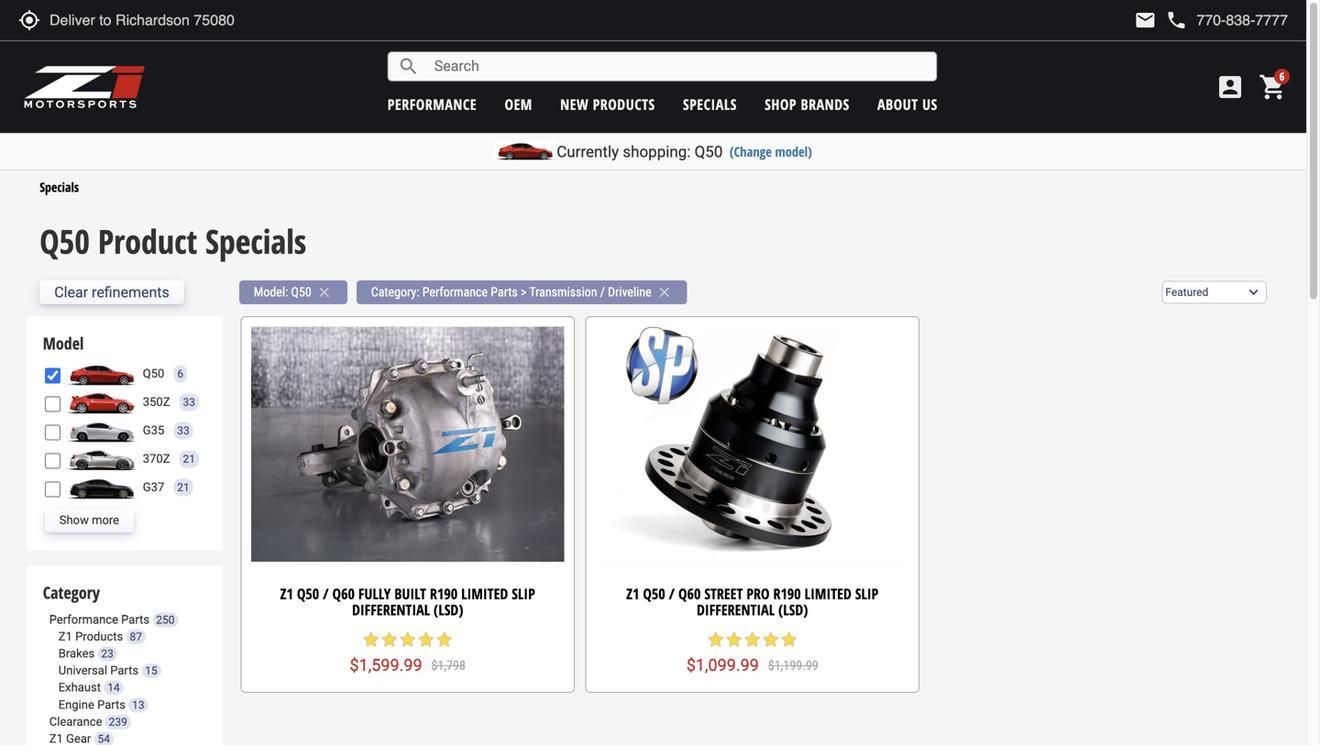 Task type: vqa. For each thing, say whether or not it's contained in the screenshot.
star star star star star $29.99 to the right
no



Task type: describe. For each thing, give the bounding box(es) containing it.
specials link
[[40, 178, 79, 196]]

pro
[[747, 584, 770, 604]]

driveline
[[608, 285, 652, 300]]

star star star star star $1,099.99 $1,199.99
[[687, 631, 819, 675]]

370z
[[143, 452, 170, 466]]

universal
[[59, 664, 107, 678]]

33 for g35
[[177, 424, 190, 437]]

250
[[156, 614, 175, 627]]

21 for g37
[[177, 481, 190, 494]]

phone
[[1166, 9, 1188, 31]]

8 star from the left
[[743, 631, 762, 649]]

search
[[398, 55, 420, 77]]

g35
[[143, 424, 164, 438]]

infiniti g37 coupe sedan convertible v36 cv36 hv36 skyline 2008 2009 2010 2011 2012 2013 3.7l vq37vhr z1 motorsports image
[[65, 476, 138, 500]]

built
[[395, 584, 426, 604]]

q50 up clear
[[40, 218, 90, 263]]

currently shopping: q50 (change model)
[[557, 143, 812, 161]]

z1 inside performance parts 250 z1 products 87 brakes 23 universal parts 15 exhaust 14 engine parts 13 clearance 239
[[59, 630, 72, 644]]

show more button
[[45, 509, 134, 533]]

about
[[878, 94, 919, 114]]

shop brands
[[765, 94, 850, 114]]

engine
[[59, 698, 94, 712]]

2 close from the left
[[656, 284, 673, 301]]

category:
[[371, 285, 420, 300]]

products
[[75, 630, 123, 644]]

parts down 14
[[97, 698, 126, 712]]

differential for fully
[[352, 600, 430, 620]]

$1,798
[[432, 658, 466, 673]]

/ inside category: performance parts > transmission / driveline close
[[600, 285, 605, 300]]

9 star from the left
[[762, 631, 780, 649]]

z1 for z1 q50 / q60 street pro r190 limited slip differential (lsd)
[[626, 584, 640, 604]]

z1 motorsports logo image
[[23, 64, 146, 110]]

mail
[[1135, 9, 1157, 31]]

shopping_cart link
[[1255, 72, 1288, 102]]

1 close from the left
[[316, 284, 333, 301]]

1 vertical spatial specials
[[205, 218, 307, 263]]

>
[[521, 285, 527, 300]]

us
[[923, 94, 938, 114]]

r190 for built
[[430, 584, 458, 604]]

new products link
[[560, 94, 655, 114]]

r190 for pro
[[774, 584, 801, 604]]

q50 left (change
[[695, 143, 723, 161]]

$1,599.99
[[350, 656, 422, 675]]

q50 left 6
[[143, 367, 164, 381]]

specials
[[683, 94, 737, 114]]

/ for z1 q50 / q60 fully built r190 limited slip differential (lsd)
[[323, 584, 329, 604]]

/ for z1 q50 / q60 street pro r190 limited slip differential (lsd)
[[669, 584, 675, 604]]

q60 for street
[[679, 584, 701, 604]]

87
[[130, 631, 142, 644]]

10 star from the left
[[780, 631, 799, 649]]

slip for z1 q50 / q60 street pro r190 limited slip differential (lsd)
[[855, 584, 879, 604]]

about us
[[878, 94, 938, 114]]

(change
[[730, 143, 772, 160]]

21 for 370z
[[183, 453, 195, 466]]

4 star from the left
[[417, 631, 435, 649]]

limited for z1 q50 / q60 fully built r190 limited slip differential (lsd)
[[461, 584, 508, 604]]

parts up the 87
[[121, 613, 150, 627]]

q50 inside the z1 q50 / q60 fully built r190 limited slip differential (lsd)
[[297, 584, 319, 604]]

oem
[[505, 94, 533, 114]]

239
[[109, 716, 127, 729]]

new products
[[560, 94, 655, 114]]

new
[[560, 94, 589, 114]]

my_location
[[18, 9, 40, 31]]

shopping_cart
[[1259, 72, 1288, 102]]

mail link
[[1135, 9, 1157, 31]]

exhaust
[[59, 681, 101, 695]]

differential for street
[[697, 600, 775, 620]]

phone link
[[1166, 9, 1288, 31]]

infiniti q50 sedan hybrid v37 2014 2015 2016 2017 2018 2019 2020 vq37vhr 2.0t 3.0t 3.7l red sport redsport vr30ddtt z1 motorsports image
[[65, 362, 138, 386]]

model: q50 close
[[254, 284, 333, 301]]



Task type: locate. For each thing, give the bounding box(es) containing it.
account_box link
[[1211, 72, 1250, 102]]

0 horizontal spatial q60
[[332, 584, 355, 604]]

(lsd)
[[434, 600, 464, 620], [779, 600, 808, 620]]

differential
[[352, 600, 430, 620], [697, 600, 775, 620]]

account_box
[[1216, 72, 1245, 102]]

33 right "g35"
[[177, 424, 190, 437]]

(lsd) right built
[[434, 600, 464, 620]]

0 vertical spatial 33
[[183, 396, 195, 409]]

/ left street
[[669, 584, 675, 604]]

$1,099.99
[[687, 656, 759, 675]]

performance parts 250 z1 products 87 brakes 23 universal parts 15 exhaust 14 engine parts 13 clearance 239
[[49, 613, 175, 729]]

2 (lsd) from the left
[[779, 600, 808, 620]]

33 down 6
[[183, 396, 195, 409]]

q60 for fully
[[332, 584, 355, 604]]

fully
[[358, 584, 391, 604]]

23
[[101, 648, 114, 661]]

1 star from the left
[[362, 631, 380, 649]]

nissan 350z z33 2003 2004 2005 2006 2007 2008 2009 vq35de 3.5l revup rev up vq35hr nismo z1 motorsports image
[[65, 391, 138, 414]]

/ inside the z1 q50 / q60 fully built r190 limited slip differential (lsd)
[[323, 584, 329, 604]]

show
[[59, 514, 89, 527]]

z1 inside "z1 q50 / q60 street pro r190 limited slip differential (lsd)"
[[626, 584, 640, 604]]

350z
[[143, 395, 170, 409]]

0 horizontal spatial differential
[[352, 600, 430, 620]]

1 horizontal spatial limited
[[805, 584, 852, 604]]

6
[[177, 368, 183, 380]]

21 right the 370z
[[183, 453, 195, 466]]

parts up 14
[[110, 664, 139, 678]]

street
[[705, 584, 743, 604]]

limited for z1 q50 / q60 street pro r190 limited slip differential (lsd)
[[805, 584, 852, 604]]

slip inside the z1 q50 / q60 fully built r190 limited slip differential (lsd)
[[512, 584, 535, 604]]

0 horizontal spatial performance
[[49, 613, 118, 627]]

0 vertical spatial 21
[[183, 453, 195, 466]]

0 horizontal spatial r190
[[430, 584, 458, 604]]

performance
[[388, 94, 477, 114]]

g37
[[143, 481, 164, 494]]

oem link
[[505, 94, 533, 114]]

category
[[43, 582, 100, 604]]

category: performance parts > transmission / driveline close
[[371, 284, 673, 301]]

0 vertical spatial performance
[[423, 285, 488, 300]]

z1 q50 / q60 street pro r190 limited slip differential (lsd)
[[626, 584, 879, 620]]

nissan 370z z34 2009 2010 2011 2012 2013 2014 2015 2016 2017 2018 2019 3.7l vq37vhr vhr nismo z1 motorsports image
[[65, 447, 138, 471]]

z1 left fully
[[280, 584, 293, 604]]

z1 q50 / q60 fully built r190 limited slip differential (lsd)
[[280, 584, 535, 620]]

performance
[[423, 285, 488, 300], [49, 613, 118, 627]]

limited right pro
[[805, 584, 852, 604]]

transmission
[[529, 285, 597, 300]]

0 horizontal spatial /
[[323, 584, 329, 604]]

specials
[[40, 178, 79, 196], [205, 218, 307, 263]]

33 for 350z
[[183, 396, 195, 409]]

14
[[107, 682, 120, 695]]

13
[[132, 699, 145, 712]]

0 horizontal spatial close
[[316, 284, 333, 301]]

1 horizontal spatial specials
[[205, 218, 307, 263]]

r190 inside "z1 q50 / q60 street pro r190 limited slip differential (lsd)"
[[774, 584, 801, 604]]

$1,199.99
[[768, 658, 819, 673]]

q60 left fully
[[332, 584, 355, 604]]

(lsd) inside "z1 q50 / q60 street pro r190 limited slip differential (lsd)"
[[779, 600, 808, 620]]

(lsd) for pro
[[779, 600, 808, 620]]

clearance
[[49, 715, 102, 729]]

21
[[183, 453, 195, 466], [177, 481, 190, 494]]

2 horizontal spatial /
[[669, 584, 675, 604]]

2 limited from the left
[[805, 584, 852, 604]]

shop brands link
[[765, 94, 850, 114]]

(change model) link
[[730, 143, 812, 160]]

2 horizontal spatial z1
[[626, 584, 640, 604]]

specials link
[[683, 94, 737, 114]]

2 star from the left
[[380, 631, 399, 649]]

1 (lsd) from the left
[[434, 600, 464, 620]]

differential inside "z1 q50 / q60 street pro r190 limited slip differential (lsd)"
[[697, 600, 775, 620]]

r190 right built
[[430, 584, 458, 604]]

more
[[92, 514, 119, 527]]

star star star star star $1,599.99 $1,798
[[350, 631, 466, 675]]

1 horizontal spatial z1
[[280, 584, 293, 604]]

performance link
[[388, 94, 477, 114]]

(lsd) inside the z1 q50 / q60 fully built r190 limited slip differential (lsd)
[[434, 600, 464, 620]]

1 horizontal spatial (lsd)
[[779, 600, 808, 620]]

performance up products
[[49, 613, 118, 627]]

0 horizontal spatial z1
[[59, 630, 72, 644]]

0 horizontal spatial slip
[[512, 584, 535, 604]]

0 horizontal spatial (lsd)
[[434, 600, 464, 620]]

product
[[98, 218, 197, 263]]

None checkbox
[[45, 368, 60, 384], [45, 397, 60, 412], [45, 425, 60, 441], [45, 482, 60, 497], [45, 368, 60, 384], [45, 397, 60, 412], [45, 425, 60, 441], [45, 482, 60, 497]]

model:
[[254, 285, 288, 300]]

performance inside performance parts 250 z1 products 87 brakes 23 universal parts 15 exhaust 14 engine parts 13 clearance 239
[[49, 613, 118, 627]]

differential inside the z1 q50 / q60 fully built r190 limited slip differential (lsd)
[[352, 600, 430, 620]]

1 horizontal spatial /
[[600, 285, 605, 300]]

0 horizontal spatial limited
[[461, 584, 508, 604]]

parts inside category: performance parts > transmission / driveline close
[[491, 285, 518, 300]]

clear refinements button
[[40, 281, 184, 304]]

1 slip from the left
[[512, 584, 535, 604]]

q60 left street
[[679, 584, 701, 604]]

/ left fully
[[323, 584, 329, 604]]

refinements
[[92, 284, 169, 301]]

differential up star star star star star $1,099.99 $1,199.99
[[697, 600, 775, 620]]

r190
[[430, 584, 458, 604], [774, 584, 801, 604]]

q50 product specials
[[40, 218, 307, 263]]

model)
[[775, 143, 812, 160]]

1 differential from the left
[[352, 600, 430, 620]]

1 limited from the left
[[461, 584, 508, 604]]

clear
[[54, 284, 88, 301]]

brakes
[[59, 647, 95, 661]]

limited right built
[[461, 584, 508, 604]]

/
[[600, 285, 605, 300], [323, 584, 329, 604], [669, 584, 675, 604]]

0 vertical spatial specials
[[40, 178, 79, 196]]

/ inside "z1 q50 / q60 street pro r190 limited slip differential (lsd)"
[[669, 584, 675, 604]]

2 slip from the left
[[855, 584, 879, 604]]

/ left the driveline
[[600, 285, 605, 300]]

1 horizontal spatial differential
[[697, 600, 775, 620]]

5 star from the left
[[435, 631, 454, 649]]

performance right category:
[[423, 285, 488, 300]]

1 q60 from the left
[[332, 584, 355, 604]]

slip
[[512, 584, 535, 604], [855, 584, 879, 604]]

parts left >
[[491, 285, 518, 300]]

(lsd) right pro
[[779, 600, 808, 620]]

q60 inside the z1 q50 / q60 fully built r190 limited slip differential (lsd)
[[332, 584, 355, 604]]

brands
[[801, 94, 850, 114]]

q50 left street
[[643, 584, 665, 604]]

close right the driveline
[[656, 284, 673, 301]]

q50 left fully
[[297, 584, 319, 604]]

7 star from the left
[[725, 631, 743, 649]]

mail phone
[[1135, 9, 1188, 31]]

2 r190 from the left
[[774, 584, 801, 604]]

0 horizontal spatial specials
[[40, 178, 79, 196]]

1 vertical spatial 21
[[177, 481, 190, 494]]

1 horizontal spatial close
[[656, 284, 673, 301]]

z1 inside the z1 q50 / q60 fully built r190 limited slip differential (lsd)
[[280, 584, 293, 604]]

1 horizontal spatial r190
[[774, 584, 801, 604]]

21 right g37
[[177, 481, 190, 494]]

slip inside "z1 q50 / q60 street pro r190 limited slip differential (lsd)"
[[855, 584, 879, 604]]

None checkbox
[[45, 453, 60, 469]]

q60
[[332, 584, 355, 604], [679, 584, 701, 604]]

q50
[[695, 143, 723, 161], [40, 218, 90, 263], [291, 285, 312, 300], [143, 367, 164, 381], [297, 584, 319, 604], [643, 584, 665, 604]]

1 vertical spatial 33
[[177, 424, 190, 437]]

close right model:
[[316, 284, 333, 301]]

3 star from the left
[[399, 631, 417, 649]]

15
[[145, 665, 158, 678]]

6 star from the left
[[707, 631, 725, 649]]

q50 inside "z1 q50 / q60 street pro r190 limited slip differential (lsd)"
[[643, 584, 665, 604]]

limited
[[461, 584, 508, 604], [805, 584, 852, 604]]

1 vertical spatial performance
[[49, 613, 118, 627]]

clear refinements
[[54, 284, 169, 301]]

shopping:
[[623, 143, 691, 161]]

infiniti g35 coupe sedan v35 v36 skyline 2003 2004 2005 2006 2007 2008 3.5l vq35de revup rev up vq35hr z1 motorsports image
[[65, 419, 138, 443]]

limited inside "z1 q50 / q60 street pro r190 limited slip differential (lsd)"
[[805, 584, 852, 604]]

z1
[[280, 584, 293, 604], [626, 584, 640, 604], [59, 630, 72, 644]]

2 differential from the left
[[697, 600, 775, 620]]

z1 up brakes
[[59, 630, 72, 644]]

about us link
[[878, 94, 938, 114]]

1 horizontal spatial performance
[[423, 285, 488, 300]]

products
[[593, 94, 655, 114]]

parts
[[491, 285, 518, 300], [121, 613, 150, 627], [110, 664, 139, 678], [97, 698, 126, 712]]

close
[[316, 284, 333, 301], [656, 284, 673, 301]]

currently
[[557, 143, 619, 161]]

r190 inside the z1 q50 / q60 fully built r190 limited slip differential (lsd)
[[430, 584, 458, 604]]

1 r190 from the left
[[430, 584, 458, 604]]

1 horizontal spatial slip
[[855, 584, 879, 604]]

slip for z1 q50 / q60 fully built r190 limited slip differential (lsd)
[[512, 584, 535, 604]]

show more
[[59, 514, 119, 527]]

Search search field
[[420, 52, 937, 81]]

z1 for z1 q50 / q60 fully built r190 limited slip differential (lsd)
[[280, 584, 293, 604]]

differential up star star star star star $1,599.99 $1,798
[[352, 600, 430, 620]]

(lsd) for built
[[434, 600, 464, 620]]

33
[[183, 396, 195, 409], [177, 424, 190, 437]]

2 q60 from the left
[[679, 584, 701, 604]]

limited inside the z1 q50 / q60 fully built r190 limited slip differential (lsd)
[[461, 584, 508, 604]]

1 horizontal spatial q60
[[679, 584, 701, 604]]

shop
[[765, 94, 797, 114]]

q50 right model:
[[291, 285, 312, 300]]

q60 inside "z1 q50 / q60 street pro r190 limited slip differential (lsd)"
[[679, 584, 701, 604]]

q50 inside 'model: q50 close'
[[291, 285, 312, 300]]

z1 left street
[[626, 584, 640, 604]]

model
[[43, 333, 84, 355]]

r190 right pro
[[774, 584, 801, 604]]

performance inside category: performance parts > transmission / driveline close
[[423, 285, 488, 300]]



